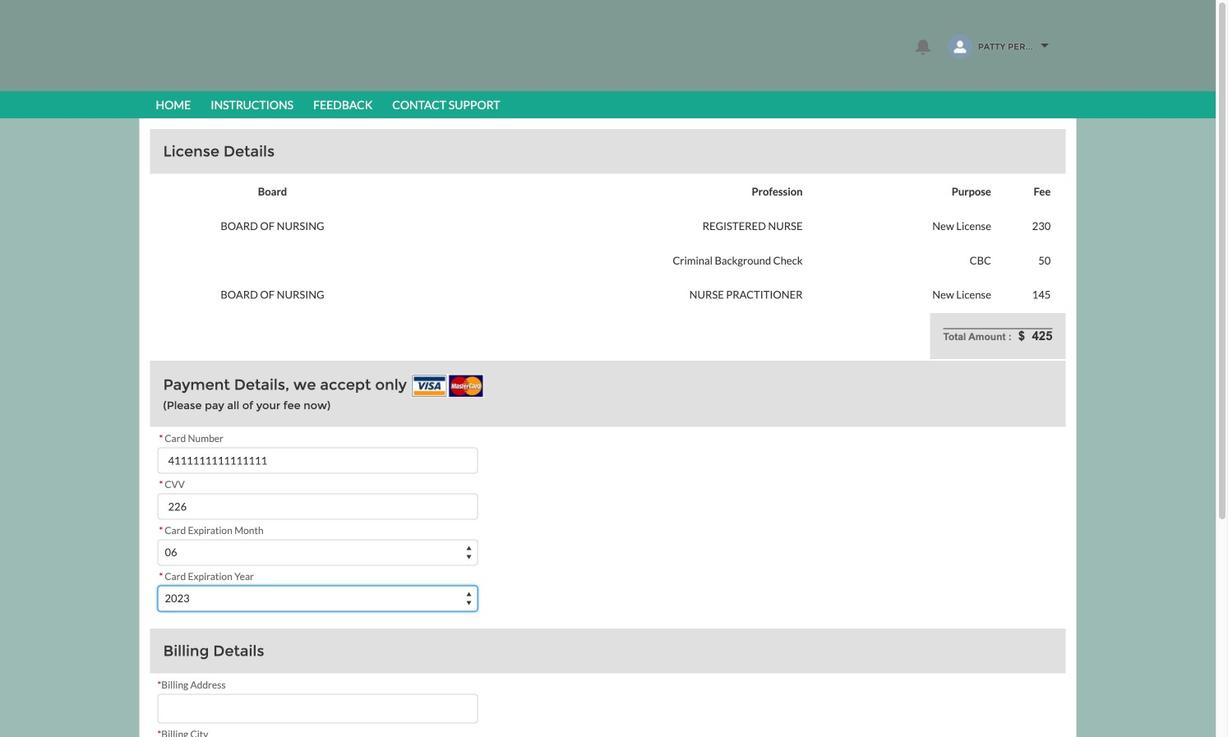 Task type: describe. For each thing, give the bounding box(es) containing it.
1 vertical spatial banner
[[149, 360, 1067, 428]]



Task type: locate. For each thing, give the bounding box(es) containing it.
main content
[[139, 118, 1077, 737]]

None text field
[[157, 447, 478, 474], [157, 493, 478, 520], [157, 447, 478, 474], [157, 493, 478, 520]]

0 vertical spatial banner
[[0, 0, 1216, 118]]

patty persimmon image
[[948, 35, 972, 59]]

None text field
[[157, 694, 478, 724]]

menu
[[146, 91, 1070, 118]]

banner
[[0, 0, 1216, 118], [149, 360, 1067, 428]]



